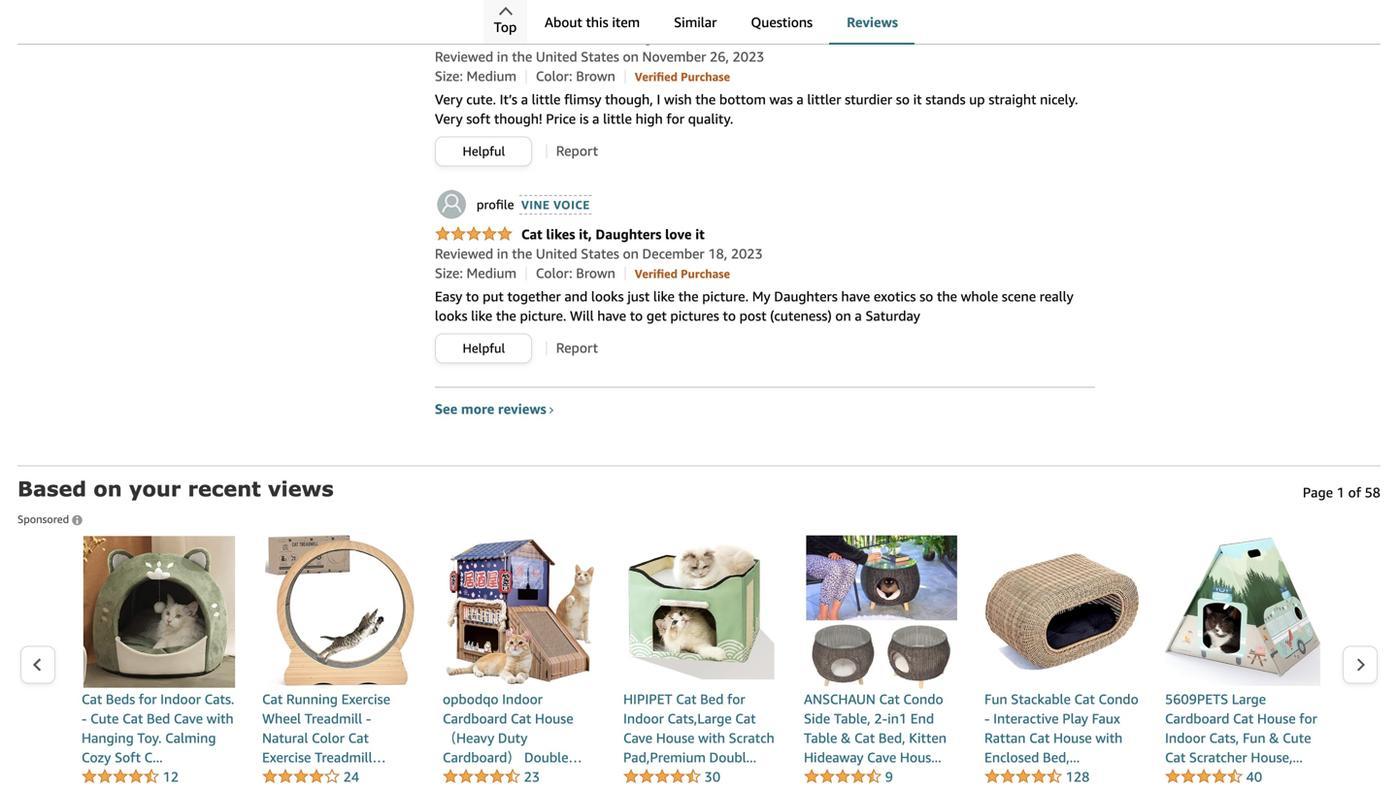 Task type: describe. For each thing, give the bounding box(es) containing it.
on left your
[[94, 476, 122, 501]]

| image up 'together'
[[526, 267, 527, 281]]

table
[[804, 730, 838, 746]]

cute.
[[466, 91, 496, 107]]

vine
[[521, 198, 550, 212]]

stands
[[926, 91, 966, 107]]

quality.
[[688, 111, 734, 127]]

0 horizontal spatial to
[[466, 288, 479, 304]]

get
[[647, 308, 667, 324]]

opbodqo
[[443, 692, 499, 708]]

beds
[[106, 692, 135, 708]]

united for likes
[[536, 246, 577, 262]]

1 horizontal spatial picture.
[[702, 288, 749, 304]]

treadmill…
[[315, 750, 386, 766]]

12
[[163, 769, 179, 785]]

pad,premium
[[623, 750, 706, 766]]

a inside 'easy to put together and looks just like the picture. my daughters have exotics so the whole scene really looks like the picture. will have to get pictures to post (cuteness) on a saturday'
[[855, 308, 862, 324]]

profile
[[477, 197, 514, 212]]

cat up the wheel
[[262, 692, 283, 708]]

report link for price
[[556, 143, 598, 159]]

fun inside fun stackable cat condo - interactive play faux rattan cat house with enclosed bed,...
[[985, 692, 1008, 708]]

states for it,
[[581, 246, 619, 262]]

stackable
[[1011, 692, 1071, 708]]

house,...
[[1251, 750, 1303, 766]]

1 horizontal spatial have
[[841, 288, 870, 304]]

fun stackable cat condo - interactive play faux rattan cat house with enclosed bed, pet friendly top/side entries image
[[985, 535, 1140, 690]]

november
[[642, 49, 706, 65]]

end
[[911, 711, 934, 727]]

enclosed
[[985, 750, 1040, 766]]

voice
[[554, 198, 590, 212]]

anschaun
[[804, 692, 876, 708]]

58
[[1365, 485, 1381, 501]]

opbodqo indoor cardboard cat house（heavy duty cardboard） double decker cat villa,cat bed with cat scratching board, cat tree tower with toys and furniture, stylish cat castle，unique iarge cat house。 image
[[443, 535, 598, 690]]

cats.
[[205, 692, 234, 708]]

128 link
[[985, 769, 1090, 787]]

vine voice link
[[514, 195, 592, 215]]

& for cat
[[841, 730, 851, 746]]

so inside very cute. it's a little flimsy though, i wish the bottom was a littler sturdier so it stands up straight nicely. very soft though! price is a little high for quality.
[[896, 91, 910, 107]]

- inside fun stackable cat condo - interactive play faux rattan cat house with enclosed bed,...
[[985, 711, 990, 727]]

condo inside anschaun cat condo side table, 2-in1 end table & cat bed, kitten hideaway cave hous...
[[904, 692, 944, 708]]

helpful for very
[[463, 144, 505, 159]]

fun inside 5609pets large cardboard cat house for indoor cats, fun & cute cat scratcher house,...
[[1243, 730, 1266, 746]]

cottage
[[612, 29, 660, 45]]

5609pets large cardboard cat house for indoor cats, fun & cute cat scratcher house, sturdy cat playhouse w/catnip, 19.7"lx22"wx19.7"h, camper design, premium quality image
[[1165, 535, 1321, 690]]

it,
[[579, 226, 592, 242]]

the up 'together'
[[512, 246, 532, 262]]

purchase for december
[[681, 267, 730, 281]]

see
[[435, 401, 458, 417]]

18,
[[708, 246, 728, 262]]

bed,
[[879, 730, 906, 746]]

report for have
[[556, 340, 598, 356]]

verified for like
[[635, 267, 678, 281]]

daughters inside 'easy to put together and looks just like the picture. my daughters have exotics so the whole scene really looks like the picture. will have to get pictures to post (cuteness) on a saturday'
[[774, 288, 838, 304]]

faux
[[1092, 711, 1120, 727]]

0 vertical spatial cute
[[521, 29, 551, 45]]

color: for and
[[536, 265, 573, 281]]

reviewed in the united states on november 26, 2023
[[435, 49, 765, 65]]

fun stackable cat condo - interactive play faux rattan cat house with enclosed bed,...
[[985, 692, 1139, 766]]

the down put
[[496, 308, 517, 324]]

it's
[[500, 91, 518, 107]]

1
[[1337, 485, 1345, 501]]

verified purchase link for wish
[[635, 68, 730, 84]]

so inside 'easy to put together and looks just like the picture. my daughters have exotics so the whole scene really looks like the picture. will have to get pictures to post (cuteness) on a saturday'
[[920, 288, 934, 304]]

top
[[494, 19, 517, 35]]

a right it's
[[521, 91, 528, 107]]

scratcher
[[1190, 750, 1248, 766]]

9 link
[[804, 769, 893, 787]]

calming
[[165, 730, 216, 746]]

helpful for the
[[463, 341, 505, 356]]

hanging
[[82, 730, 134, 746]]

united for little
[[536, 49, 577, 65]]

on down the cat likes it, daughters love it
[[623, 246, 639, 262]]

helpful submit for the
[[436, 335, 531, 363]]

scene
[[1002, 288, 1036, 304]]

opbodqo indoor cardboard cat house （heavy duty cardboard） double…
[[443, 692, 582, 766]]

bed,...
[[1043, 750, 1080, 766]]

report for price
[[556, 143, 598, 159]]

love
[[665, 226, 692, 242]]

cat left scratcher
[[1165, 750, 1186, 766]]

128
[[1066, 769, 1090, 785]]

running
[[286, 692, 338, 708]]

page
[[1303, 485, 1333, 501]]

cardboard）
[[443, 750, 521, 766]]

cozy
[[82, 750, 111, 766]]

cute little cat cottage
[[521, 29, 660, 45]]

condo inside fun stackable cat condo - interactive play faux rattan cat house with enclosed bed,...
[[1099, 692, 1139, 708]]

& for cute
[[1270, 730, 1280, 746]]

reviewed in the united states on december 18, 2023
[[435, 246, 763, 262]]

of
[[1349, 485, 1362, 501]]

littlemermom
[[477, 0, 559, 15]]

cat up cats,large
[[676, 692, 697, 708]]

december
[[642, 246, 705, 262]]

similar
[[674, 14, 717, 30]]

very cute. it's a little flimsy though, i wish the bottom was a littler sturdier so it stands up straight nicely. very soft though! price is a little high for quality.
[[435, 91, 1079, 127]]

littler
[[807, 91, 841, 107]]

is
[[580, 111, 589, 127]]

| image down reviewed in the united states on december 18, 2023
[[625, 267, 626, 281]]

littlemermom link
[[435, 0, 559, 24]]

cave inside the cat beds for indoor cats. - cute cat bed cave with hanging toy. calming cozy soft c...
[[174, 711, 203, 727]]

i
[[657, 91, 661, 107]]

pictures
[[671, 308, 719, 324]]

previous image
[[32, 658, 43, 673]]

wish
[[664, 91, 692, 107]]

based
[[17, 476, 87, 501]]

hideaway
[[804, 750, 864, 766]]

large
[[1232, 692, 1266, 708]]

cute little cat cottage link
[[435, 29, 660, 47]]

1 horizontal spatial exercise
[[341, 692, 390, 708]]

cat likes it, daughters love it link
[[435, 226, 705, 244]]

bottom
[[720, 91, 766, 107]]

easy
[[435, 288, 463, 304]]

1 vertical spatial exercise
[[262, 750, 311, 766]]

cat inside opbodqo indoor cardboard cat house （heavy duty cardboard） double…
[[511, 711, 531, 727]]

house inside hipipet cat bed for indoor cats,large cat cave house with scratch pad,premium doubl...
[[656, 730, 695, 746]]

size: for reviewed in the united states on december 18, 2023
[[435, 265, 463, 281]]

2 very from the top
[[435, 111, 463, 127]]

26,
[[710, 49, 729, 65]]

on inside 'easy to put together and looks just like the picture. my daughters have exotics so the whole scene really looks like the picture. will have to get pictures to post (cuteness) on a saturday'
[[836, 308, 851, 324]]

cat down "interactive"
[[1030, 730, 1050, 746]]

bed inside the cat beds for indoor cats. - cute cat bed cave with hanging toy. calming cozy soft c...
[[147, 711, 170, 727]]

rattan
[[985, 730, 1026, 746]]

1 vertical spatial looks
[[435, 308, 468, 324]]

likes
[[546, 226, 575, 242]]

30
[[705, 769, 721, 785]]

questions
[[751, 14, 813, 30]]

cat beds for indoor cats. - cute cat bed cave with hanging toy. calming cozy soft c... link
[[82, 535, 237, 768]]

this
[[586, 14, 609, 30]]

hipipet cat bed for indoor cats,large cat cave house with scratch pad,premium double cat condo for two cats family. (match) image
[[623, 535, 779, 690]]

- for beds
[[82, 711, 87, 727]]

| image up the though, in the top of the page
[[625, 70, 626, 83]]

（heavy
[[443, 730, 495, 746]]

opbodqo indoor cardboard cat house （heavy duty cardboard） double… link
[[443, 535, 598, 768]]

house inside 5609pets large cardboard cat house for indoor cats, fun & cute cat scratcher house,...
[[1258, 711, 1296, 727]]

40 link
[[1165, 769, 1263, 787]]

for inside 5609pets large cardboard cat house for indoor cats, fun & cute cat scratcher house,...
[[1300, 711, 1318, 727]]

5609pets large cardboard cat house for indoor cats, fun & cute cat scratcher house,... link
[[1165, 535, 1321, 768]]

hous...
[[900, 750, 942, 766]]

sponsored link
[[17, 504, 83, 528]]

1 horizontal spatial like
[[653, 288, 675, 304]]

color: brown for and
[[536, 265, 616, 281]]

cat down large at right bottom
[[1233, 711, 1254, 727]]

cat running exercise wheel treadmill - natural color cat exercise treadmill… link
[[262, 535, 418, 768]]



Task type: vqa. For each thing, say whether or not it's contained in the screenshot.
'so' within very cute. it's a little flimsy though, i wish the bottom was a littler sturdier so it stands up straight nicely. very soft though! price is a little high for quality.
yes



Task type: locate. For each thing, give the bounding box(es) containing it.
1 vertical spatial very
[[435, 111, 463, 127]]

size: medium up put
[[435, 265, 517, 281]]

1 brown from the top
[[576, 68, 616, 84]]

2 size: medium from the top
[[435, 265, 517, 281]]

1 horizontal spatial so
[[920, 288, 934, 304]]

1 vertical spatial verified
[[635, 267, 678, 281]]

24 link
[[262, 769, 359, 787]]

sturdier
[[845, 91, 893, 107]]

1 vertical spatial brown
[[576, 265, 616, 281]]

1 vertical spatial color:
[[536, 265, 573, 281]]

0 vertical spatial purchase
[[681, 70, 730, 84]]

cat left beds
[[82, 692, 102, 708]]

helpful down put
[[463, 341, 505, 356]]

1 vertical spatial verified purchase
[[635, 267, 730, 281]]

size: for reviewed in the united states on november 26, 2023
[[435, 68, 463, 84]]

verified purchase link down december
[[635, 265, 730, 281]]

1 vertical spatial in
[[497, 246, 508, 262]]

1 horizontal spatial it
[[914, 91, 922, 107]]

1 vertical spatial verified purchase link
[[635, 265, 730, 281]]

cute inside 5609pets large cardboard cat house for indoor cats, fun & cute cat scratcher house,...
[[1283, 730, 1312, 746]]

2 united from the top
[[536, 246, 577, 262]]

cat up duty
[[511, 711, 531, 727]]

soft
[[115, 750, 141, 766]]

1 vertical spatial united
[[536, 246, 577, 262]]

2 color: from the top
[[536, 265, 573, 281]]

indoor inside the cat beds for indoor cats. - cute cat bed cave with hanging toy. calming cozy soft c...
[[160, 692, 201, 708]]

0 horizontal spatial -
[[82, 711, 87, 727]]

0 horizontal spatial so
[[896, 91, 910, 107]]

just
[[628, 288, 650, 304]]

so
[[896, 91, 910, 107], [920, 288, 934, 304]]

0 vertical spatial cave
[[174, 711, 203, 727]]

0 vertical spatial very
[[435, 91, 463, 107]]

2023 right 26,
[[733, 49, 765, 65]]

was
[[770, 91, 793, 107]]

1 size: from the top
[[435, 68, 463, 84]]

size: medium for cute.
[[435, 68, 517, 84]]

brown for looks
[[576, 265, 616, 281]]

helpful down soft
[[463, 144, 505, 159]]

& down table,
[[841, 730, 851, 746]]

house inside fun stackable cat condo - interactive play faux rattan cat house with enclosed bed,...
[[1054, 730, 1092, 746]]

color: for little
[[536, 68, 573, 84]]

24
[[343, 769, 359, 785]]

size: medium for to
[[435, 265, 517, 281]]

1 helpful from the top
[[463, 144, 505, 159]]

little down the though, in the top of the page
[[603, 111, 632, 127]]

1 vertical spatial little
[[532, 91, 561, 107]]

0 horizontal spatial cardboard
[[443, 711, 507, 727]]

1 horizontal spatial fun
[[1243, 730, 1266, 746]]

with down cats,large
[[698, 730, 725, 746]]

cute up house,...
[[1283, 730, 1312, 746]]

with down 'faux'
[[1096, 730, 1123, 746]]

2023 for reviewed in the united states on december 18, 2023
[[731, 246, 763, 262]]

to left put
[[466, 288, 479, 304]]

with inside the cat beds for indoor cats. - cute cat bed cave with hanging toy. calming cozy soft c...
[[207, 711, 234, 727]]

medium up "cute."
[[467, 68, 517, 84]]

play
[[1063, 711, 1089, 727]]

2-
[[874, 711, 888, 727]]

1 vertical spatial medium
[[467, 265, 517, 281]]

0 horizontal spatial cute
[[90, 711, 119, 727]]

so right 'sturdier'
[[896, 91, 910, 107]]

2 color: brown from the top
[[536, 265, 616, 281]]

12 link
[[82, 769, 179, 787]]

toy.
[[137, 730, 162, 746]]

indoor inside hipipet cat bed for indoor cats,large cat cave house with scratch pad,premium doubl...
[[623, 711, 664, 727]]

1 horizontal spatial cave
[[623, 730, 653, 746]]

medium for it's
[[467, 68, 517, 84]]

cat up scratch
[[735, 711, 756, 727]]

0 vertical spatial it
[[914, 91, 922, 107]]

0 horizontal spatial condo
[[904, 692, 944, 708]]

verified up 'i'
[[635, 70, 678, 84]]

1 horizontal spatial &
[[1270, 730, 1280, 746]]

1 horizontal spatial with
[[698, 730, 725, 746]]

cat down table,
[[855, 730, 875, 746]]

item
[[612, 14, 640, 30]]

1 vertical spatial so
[[920, 288, 934, 304]]

bed inside hipipet cat bed for indoor cats,large cat cave house with scratch pad,premium doubl...
[[700, 692, 724, 708]]

0 horizontal spatial it
[[696, 226, 705, 242]]

2 - from the left
[[366, 711, 371, 727]]

(cuteness)
[[770, 308, 832, 324]]

2 reviewed from the top
[[435, 246, 493, 262]]

house down large at right bottom
[[1258, 711, 1296, 727]]

- for running
[[366, 711, 371, 727]]

the up pictures
[[678, 288, 699, 304]]

1 color: brown from the top
[[536, 68, 616, 84]]

1 verified from the top
[[635, 70, 678, 84]]

0 vertical spatial color:
[[536, 68, 573, 84]]

condo
[[904, 692, 944, 708], [1099, 692, 1139, 708]]

size: medium
[[435, 68, 517, 84], [435, 265, 517, 281]]

cardboard down 5609pets
[[1165, 711, 1230, 727]]

a right was
[[797, 91, 804, 107]]

to
[[466, 288, 479, 304], [630, 308, 643, 324], [723, 308, 736, 324]]

2 cardboard from the left
[[1165, 711, 1230, 727]]

1 - from the left
[[82, 711, 87, 727]]

0 vertical spatial exercise
[[341, 692, 390, 708]]

1 vertical spatial daughters
[[774, 288, 838, 304]]

size: up the easy at the left top of page
[[435, 265, 463, 281]]

exercise up treadmill
[[341, 692, 390, 708]]

bed
[[700, 692, 724, 708], [147, 711, 170, 727]]

0 horizontal spatial exercise
[[262, 750, 311, 766]]

very
[[435, 91, 463, 107], [435, 111, 463, 127]]

- inside the cat beds for indoor cats. - cute cat bed cave with hanging toy. calming cozy soft c...
[[82, 711, 87, 727]]

2023 for reviewed in the united states on november 26, 2023
[[733, 49, 765, 65]]

high
[[636, 111, 663, 127]]

1 vertical spatial picture.
[[520, 308, 567, 324]]

double…
[[524, 750, 582, 766]]

1 cardboard from the left
[[443, 711, 507, 727]]

cat up play
[[1075, 692, 1095, 708]]

2 vertical spatial little
[[603, 111, 632, 127]]

1 vertical spatial it
[[696, 226, 705, 242]]

hipipet cat bed for indoor cats,large cat cave house with scratch pad,premium doubl...
[[623, 692, 775, 766]]

see more reviews link
[[435, 401, 555, 417]]

1 vertical spatial like
[[471, 308, 493, 324]]

| image down price
[[546, 145, 547, 158]]

2 horizontal spatial with
[[1096, 730, 1123, 746]]

very left soft
[[435, 111, 463, 127]]

1 vertical spatial have
[[597, 308, 626, 324]]

1 vertical spatial helpful
[[463, 341, 505, 356]]

3 - from the left
[[985, 711, 990, 727]]

condo up end
[[904, 692, 944, 708]]

page 1 of 58
[[1303, 485, 1381, 501]]

verified for i
[[635, 70, 678, 84]]

size: down littlemermom link
[[435, 68, 463, 84]]

medium
[[467, 68, 517, 84], [467, 265, 517, 281]]

verified purchase for wish
[[635, 70, 730, 84]]

indoor inside opbodqo indoor cardboard cat house （heavy duty cardboard） double…
[[502, 692, 543, 708]]

cardboard inside 5609pets large cardboard cat house for indoor cats, fun & cute cat scratcher house,...
[[1165, 711, 1230, 727]]

1 condo from the left
[[904, 692, 944, 708]]

little up price
[[532, 91, 561, 107]]

0 horizontal spatial fun
[[985, 692, 1008, 708]]

cave inside hipipet cat bed for indoor cats,large cat cave house with scratch pad,premium doubl...
[[623, 730, 653, 746]]

1 horizontal spatial to
[[630, 308, 643, 324]]

cats,
[[1210, 730, 1239, 746]]

0 vertical spatial in
[[497, 49, 508, 65]]

house up double…
[[535, 711, 574, 727]]

1 very from the top
[[435, 91, 463, 107]]

| image up though!
[[526, 70, 527, 83]]

& inside anschaun cat condo side table, 2-in1 end table & cat bed, kitten hideaway cave hous...
[[841, 730, 851, 746]]

1 vertical spatial cute
[[90, 711, 119, 727]]

interactive
[[994, 711, 1059, 727]]

with inside hipipet cat bed for indoor cats,large cat cave house with scratch pad,premium doubl...
[[698, 730, 725, 746]]

1 states from the top
[[581, 49, 619, 65]]

2 verified from the top
[[635, 267, 678, 281]]

- up hanging
[[82, 711, 87, 727]]

house up pad,premium
[[656, 730, 695, 746]]

brown
[[576, 68, 616, 84], [576, 265, 616, 281]]

1 in from the top
[[497, 49, 508, 65]]

cardboard inside opbodqo indoor cardboard cat house （heavy duty cardboard） double…
[[443, 711, 507, 727]]

next image
[[1356, 658, 1366, 673]]

cat running exercise wheel treadmill - natural color cat exercise treadmill wheel for indoor cats with locking mechanism & removable carpet, ultra quiet training wooden toy for running & scratching image
[[262, 535, 418, 690]]

1 verified purchase link from the top
[[635, 68, 730, 84]]

the down cute little cat cottage link
[[512, 49, 532, 65]]

see more reviews
[[435, 401, 547, 417]]

1 vertical spatial report
[[556, 340, 598, 356]]

size: medium up "cute."
[[435, 68, 517, 84]]

house down play
[[1054, 730, 1092, 746]]

1 vertical spatial purchase
[[681, 267, 730, 281]]

0 vertical spatial medium
[[467, 68, 517, 84]]

0 horizontal spatial with
[[207, 711, 234, 727]]

purchase down 26,
[[681, 70, 730, 84]]

kitten
[[909, 730, 947, 746]]

in up put
[[497, 246, 508, 262]]

report link for have
[[556, 340, 598, 356]]

0 vertical spatial states
[[581, 49, 619, 65]]

0 vertical spatial helpful
[[463, 144, 505, 159]]

verified purchase for the
[[635, 267, 730, 281]]

color: brown
[[536, 68, 616, 84], [536, 265, 616, 281]]

cave up "calming" at the left
[[174, 711, 203, 727]]

put
[[483, 288, 504, 304]]

1 medium from the top
[[467, 68, 517, 84]]

1 horizontal spatial cute
[[521, 29, 551, 45]]

saturday
[[866, 308, 921, 324]]

1 vertical spatial cave
[[623, 730, 653, 746]]

helpful submit down put
[[436, 335, 531, 363]]

cat up in1
[[879, 692, 900, 708]]

0 horizontal spatial looks
[[435, 308, 468, 324]]

price
[[546, 111, 576, 127]]

in for cute little cat cottage
[[497, 49, 508, 65]]

1 size: medium from the top
[[435, 68, 517, 84]]

1 report link from the top
[[556, 143, 598, 159]]

fun up house,...
[[1243, 730, 1266, 746]]

fun stackable cat condo - interactive play faux rattan cat house with enclosed bed,... link
[[985, 535, 1140, 768]]

it left stands
[[914, 91, 922, 107]]

color: up 'together'
[[536, 265, 573, 281]]

a right is in the top of the page
[[592, 111, 600, 127]]

1 horizontal spatial cardboard
[[1165, 711, 1230, 727]]

2 horizontal spatial to
[[723, 308, 736, 324]]

cute
[[521, 29, 551, 45], [90, 711, 119, 727], [1283, 730, 1312, 746]]

picture. up post
[[702, 288, 749, 304]]

report link
[[556, 143, 598, 159], [556, 340, 598, 356]]

0 vertical spatial report link
[[556, 143, 598, 159]]

for
[[667, 111, 685, 127], [139, 692, 157, 708], [727, 692, 745, 708], [1300, 711, 1318, 727]]

helpful submit for very
[[436, 137, 531, 166]]

5609pets
[[1165, 692, 1229, 708]]

in down top
[[497, 49, 508, 65]]

cute right top
[[521, 29, 551, 45]]

1 vertical spatial reviewed
[[435, 246, 493, 262]]

purchase for november
[[681, 70, 730, 84]]

2 size: from the top
[[435, 265, 463, 281]]

daughters up (cuteness)
[[774, 288, 838, 304]]

2 vertical spatial cute
[[1283, 730, 1312, 746]]

cardboard for duty
[[443, 711, 507, 727]]

0 horizontal spatial daughters
[[596, 226, 662, 242]]

color: brown up and
[[536, 265, 616, 281]]

in for cat likes it, daughters love it
[[497, 246, 508, 262]]

cave inside anschaun cat condo side table, 2-in1 end table & cat bed, kitten hideaway cave hous...
[[867, 750, 897, 766]]

anschaun cat condo side table, 2-in1 end table & cat bed, kitten hideaway cave house washable cushion, decorative pet furniture, igloo hideout hut (brown rattan igloo glass top) image
[[804, 535, 960, 690]]

0 vertical spatial verified
[[635, 70, 678, 84]]

a left saturday
[[855, 308, 862, 324]]

1 purchase from the top
[[681, 70, 730, 84]]

0 vertical spatial little
[[554, 29, 585, 45]]

0 vertical spatial fun
[[985, 692, 1008, 708]]

2 horizontal spatial cute
[[1283, 730, 1312, 746]]

0 vertical spatial like
[[653, 288, 675, 304]]

cardboard down opbodqo
[[443, 711, 507, 727]]

scratch
[[729, 730, 775, 746]]

for inside the cat beds for indoor cats. - cute cat bed cave with hanging toy. calming cozy soft c...
[[139, 692, 157, 708]]

indoor left cats.
[[160, 692, 201, 708]]

will
[[570, 308, 594, 324]]

hipipet cat bed for indoor cats,large cat cave house with scratch pad,premium doubl... link
[[623, 535, 779, 768]]

0 vertical spatial verified purchase link
[[635, 68, 730, 84]]

2 helpful submit from the top
[[436, 335, 531, 363]]

more
[[461, 401, 495, 417]]

brown for flimsy
[[576, 68, 616, 84]]

nicely.
[[1040, 91, 1079, 107]]

0 vertical spatial picture.
[[702, 288, 749, 304]]

the inside very cute. it's a little flimsy though, i wish the bottom was a littler sturdier so it stands up straight nicely. very soft though! price is a little high for quality.
[[696, 91, 716, 107]]

medium for put
[[467, 265, 517, 281]]

1 vertical spatial 2023
[[731, 246, 763, 262]]

reviewed up the easy at the left top of page
[[435, 246, 493, 262]]

reviewed for reviewed in the united states on december 18, 2023
[[435, 246, 493, 262]]

in1
[[888, 711, 907, 727]]

0 vertical spatial size: medium
[[435, 68, 517, 84]]

2023 right 18,
[[731, 246, 763, 262]]

0 vertical spatial size:
[[435, 68, 463, 84]]

| image
[[526, 70, 527, 83], [625, 70, 626, 83], [546, 145, 547, 158], [526, 267, 527, 281], [625, 267, 626, 281]]

united down cute little cat cottage link
[[536, 49, 577, 65]]

helpful submit down soft
[[436, 137, 531, 166]]

together
[[507, 288, 561, 304]]

reviewed up "cute."
[[435, 49, 493, 65]]

2 medium from the top
[[467, 265, 517, 281]]

on down cottage
[[623, 49, 639, 65]]

have
[[841, 288, 870, 304], [597, 308, 626, 324]]

2 verified purchase link from the top
[[635, 265, 730, 281]]

0 horizontal spatial cave
[[174, 711, 203, 727]]

fun up "interactive"
[[985, 692, 1008, 708]]

like down put
[[471, 308, 493, 324]]

little left cat
[[554, 29, 585, 45]]

really
[[1040, 288, 1074, 304]]

report
[[556, 143, 598, 159], [556, 340, 598, 356]]

1 horizontal spatial -
[[366, 711, 371, 727]]

2 & from the left
[[1270, 730, 1280, 746]]

0 vertical spatial bed
[[700, 692, 724, 708]]

house inside opbodqo indoor cardboard cat house （heavy duty cardboard） double…
[[535, 711, 574, 727]]

natural
[[262, 730, 308, 746]]

verified purchase link down november
[[635, 68, 730, 84]]

have right will
[[597, 308, 626, 324]]

0 horizontal spatial &
[[841, 730, 851, 746]]

with inside fun stackable cat condo - interactive play faux rattan cat house with enclosed bed,...
[[1096, 730, 1123, 746]]

0 vertical spatial color: brown
[[536, 68, 616, 84]]

easy to put together and looks just like the picture. my daughters have exotics so the whole scene really looks like the picture. will have to get pictures to post (cuteness) on a saturday
[[435, 288, 1074, 324]]

1 vertical spatial helpful submit
[[436, 335, 531, 363]]

indoor inside 5609pets large cardboard cat house for indoor cats, fun & cute cat scratcher house,...
[[1165, 730, 1206, 746]]

report link right | icon
[[556, 340, 598, 356]]

2 verified purchase from the top
[[635, 267, 730, 281]]

0 vertical spatial daughters
[[596, 226, 662, 242]]

&
[[841, 730, 851, 746], [1270, 730, 1280, 746]]

0 vertical spatial united
[[536, 49, 577, 65]]

doubl...
[[709, 750, 757, 766]]

it right "love"
[[696, 226, 705, 242]]

1 horizontal spatial looks
[[591, 288, 624, 304]]

2 in from the top
[[497, 246, 508, 262]]

recent
[[188, 476, 261, 501]]

23 link
[[443, 769, 540, 787]]

verified purchase link
[[635, 68, 730, 84], [635, 265, 730, 281]]

cat likes it, daughters love it
[[521, 226, 705, 242]]

cardboard for indoor
[[1165, 711, 1230, 727]]

for inside very cute. it's a little flimsy though, i wish the bottom was a littler sturdier so it stands up straight nicely. very soft though! price is a little high for quality.
[[667, 111, 685, 127]]

0 vertical spatial helpful submit
[[436, 137, 531, 166]]

1 vertical spatial size: medium
[[435, 265, 517, 281]]

very left "cute."
[[435, 91, 463, 107]]

verified down december
[[635, 267, 678, 281]]

wheel
[[262, 711, 301, 727]]

1 verified purchase from the top
[[635, 70, 730, 84]]

profile link
[[435, 188, 514, 221]]

list containing cat beds for indoor cats. - cute cat bed cave with hanging toy. calming cozy soft c...
[[56, 535, 1342, 790]]

for right beds
[[139, 692, 157, 708]]

0 vertical spatial looks
[[591, 288, 624, 304]]

2 condo from the left
[[1099, 692, 1139, 708]]

verified purchase down november
[[635, 70, 730, 84]]

cat up treadmill…
[[348, 730, 369, 746]]

c...
[[144, 750, 163, 766]]

for inside hipipet cat bed for indoor cats,large cat cave house with scratch pad,premium doubl...
[[727, 692, 745, 708]]

2 states from the top
[[581, 246, 619, 262]]

2 horizontal spatial -
[[985, 711, 990, 727]]

0 vertical spatial have
[[841, 288, 870, 304]]

verified purchase link for the
[[635, 265, 730, 281]]

cat beds for indoor cats. - cute cat bed cave with hanging toy. calming cozy soft cat hut. portable no deformation pet bed. small cat houses with removable washable cushioned pillow. (large, green) image
[[82, 535, 237, 690]]

report down is in the top of the page
[[556, 143, 598, 159]]

1 horizontal spatial daughters
[[774, 288, 838, 304]]

like up get
[[653, 288, 675, 304]]

- right treadmill
[[366, 711, 371, 727]]

& up house,...
[[1270, 730, 1280, 746]]

indoor up duty
[[502, 692, 543, 708]]

purchase down 18,
[[681, 267, 730, 281]]

2 report link from the top
[[556, 340, 598, 356]]

2 report from the top
[[556, 340, 598, 356]]

cave up pad,premium
[[623, 730, 653, 746]]

the left whole
[[937, 288, 958, 304]]

9
[[885, 769, 893, 785]]

reviewed for reviewed in the united states on november 26, 2023
[[435, 49, 493, 65]]

purchase
[[681, 70, 730, 84], [681, 267, 730, 281]]

- inside cat running exercise wheel treadmill - natural color cat exercise treadmill…
[[366, 711, 371, 727]]

on right (cuteness)
[[836, 308, 851, 324]]

2 brown from the top
[[576, 265, 616, 281]]

1 vertical spatial bed
[[147, 711, 170, 727]]

united down likes
[[536, 246, 577, 262]]

for up house,...
[[1300, 711, 1318, 727]]

1 color: from the top
[[536, 68, 573, 84]]

states down the cat likes it, daughters love it
[[581, 246, 619, 262]]

1 horizontal spatial condo
[[1099, 692, 1139, 708]]

0 horizontal spatial bed
[[147, 711, 170, 727]]

1 & from the left
[[841, 730, 851, 746]]

a
[[521, 91, 528, 107], [797, 91, 804, 107], [592, 111, 600, 127], [855, 308, 862, 324]]

| image
[[546, 342, 547, 355]]

& inside 5609pets large cardboard cat house for indoor cats, fun & cute cat scratcher house,...
[[1270, 730, 1280, 746]]

color: brown for little
[[536, 68, 616, 84]]

0 horizontal spatial picture.
[[520, 308, 567, 324]]

looks down the easy at the left top of page
[[435, 308, 468, 324]]

cute inside the cat beds for indoor cats. - cute cat bed cave with hanging toy. calming cozy soft c...
[[90, 711, 119, 727]]

cat down beds
[[122, 711, 143, 727]]

1 reviewed from the top
[[435, 49, 493, 65]]

1 vertical spatial report link
[[556, 340, 598, 356]]

1 vertical spatial size:
[[435, 265, 463, 281]]

it
[[914, 91, 922, 107], [696, 226, 705, 242]]

brown down reviewed in the united states on december 18, 2023
[[576, 265, 616, 281]]

1 united from the top
[[536, 49, 577, 65]]

0 vertical spatial verified purchase
[[635, 70, 730, 84]]

2 purchase from the top
[[681, 267, 730, 281]]

based on your recent views
[[17, 476, 334, 501]]

reviews
[[847, 14, 898, 30]]

1 helpful submit from the top
[[436, 137, 531, 166]]

1 vertical spatial states
[[581, 246, 619, 262]]

cats,large
[[668, 711, 732, 727]]

1 horizontal spatial bed
[[700, 692, 724, 708]]

30 link
[[623, 769, 721, 787]]

color
[[312, 730, 345, 746]]

indoor down hipipet
[[623, 711, 664, 727]]

0 horizontal spatial have
[[597, 308, 626, 324]]

1 report from the top
[[556, 143, 598, 159]]

it inside very cute. it's a little flimsy though, i wish the bottom was a littler sturdier so it stands up straight nicely. very soft though! price is a little high for quality.
[[914, 91, 922, 107]]

report link down is in the top of the page
[[556, 143, 598, 159]]

with down cats.
[[207, 711, 234, 727]]

reviews
[[498, 401, 547, 417]]

cave up 9
[[867, 750, 897, 766]]

table,
[[834, 711, 871, 727]]

Helpful submit
[[436, 137, 531, 166], [436, 335, 531, 363]]

2 helpful from the top
[[463, 341, 505, 356]]

in
[[497, 49, 508, 65], [497, 246, 508, 262]]

states for cat
[[581, 49, 619, 65]]

cat left likes
[[521, 226, 543, 242]]

list
[[56, 535, 1342, 790]]



